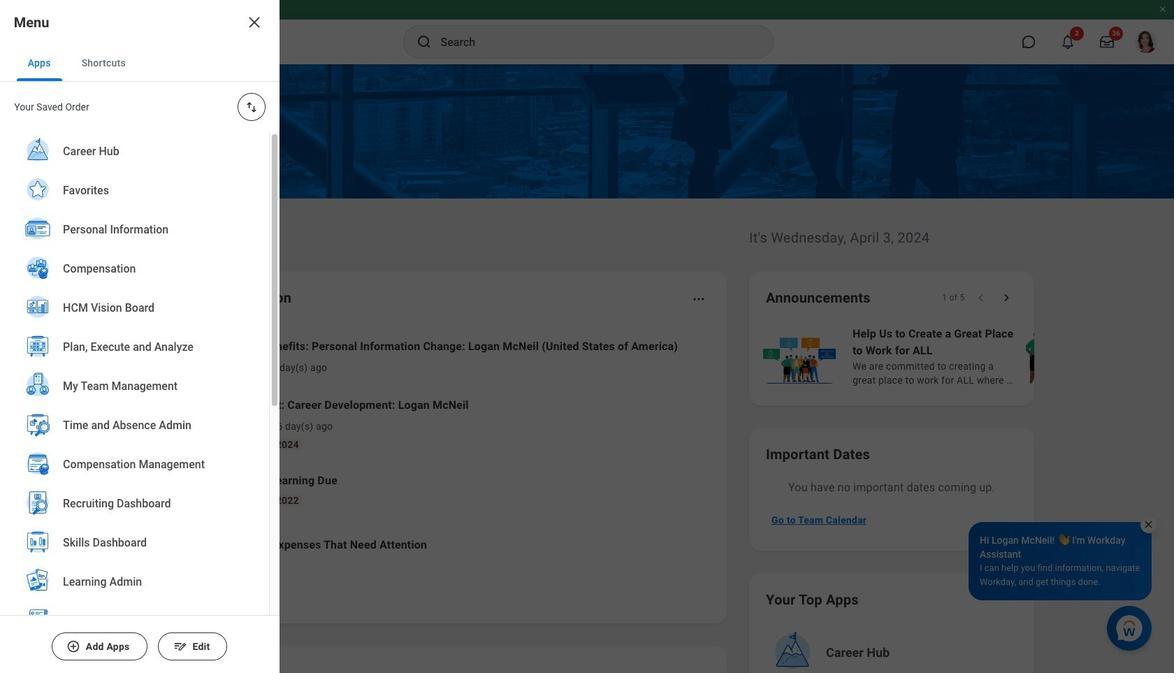 Task type: describe. For each thing, give the bounding box(es) containing it.
1 inbox image from the top
[[177, 346, 198, 367]]

notifications large image
[[1061, 35, 1075, 49]]

list inside the global navigation dialog
[[0, 132, 269, 673]]

close environment banner image
[[1159, 5, 1168, 13]]

sort image
[[245, 100, 259, 114]]

search image
[[416, 34, 432, 50]]

global navigation dialog
[[0, 0, 280, 673]]



Task type: vqa. For each thing, say whether or not it's contained in the screenshot.
the Work to the top
no



Task type: locate. For each thing, give the bounding box(es) containing it.
1 vertical spatial inbox image
[[177, 413, 198, 434]]

main content
[[0, 64, 1175, 673]]

chevron left small image
[[975, 291, 989, 305]]

0 vertical spatial x image
[[246, 14, 263, 31]]

plus circle image
[[67, 640, 80, 654]]

inbox image
[[177, 346, 198, 367], [177, 413, 198, 434]]

tab list
[[0, 45, 280, 82]]

0 horizontal spatial x image
[[246, 14, 263, 31]]

x image
[[246, 14, 263, 31], [1144, 519, 1154, 530]]

1 vertical spatial x image
[[1144, 519, 1154, 530]]

text edit image
[[173, 640, 187, 654]]

inbox large image
[[1100, 35, 1114, 49]]

banner
[[0, 0, 1175, 64]]

profile logan mcneil element
[[1127, 27, 1166, 57]]

2 inbox image from the top
[[177, 413, 198, 434]]

1 horizontal spatial x image
[[1144, 519, 1154, 530]]

status
[[942, 292, 965, 303]]

list
[[0, 132, 269, 673], [761, 324, 1175, 389], [157, 327, 710, 573]]

0 vertical spatial inbox image
[[177, 346, 198, 367]]

chevron right small image
[[1000, 291, 1014, 305]]



